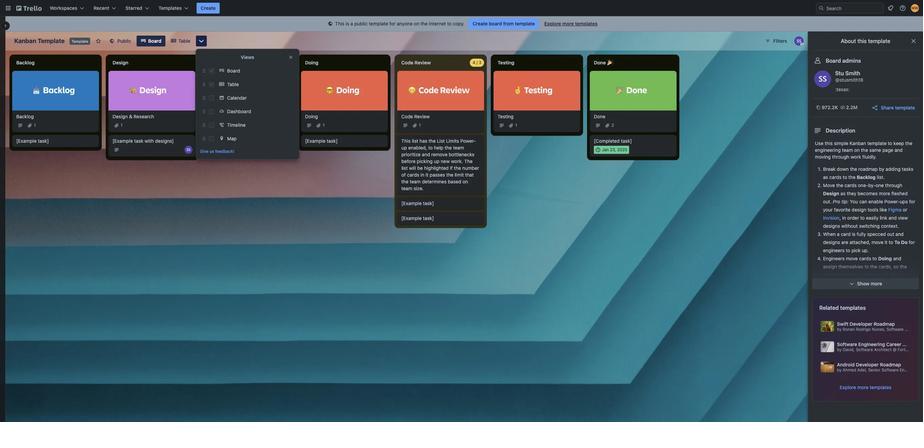 Task type: vqa. For each thing, say whether or not it's contained in the screenshot.


Task type: describe. For each thing, give the bounding box(es) containing it.
[completed
[[594, 138, 620, 144]]

create for create
[[201, 5, 216, 11]]

this for use
[[825, 140, 833, 146]]

pro tip:
[[833, 199, 849, 204]]

related
[[820, 305, 839, 311]]

design & research
[[113, 113, 154, 119]]

assign
[[823, 264, 838, 270]]

whole
[[823, 272, 836, 278]]

informed
[[863, 272, 882, 278]]

smith
[[846, 70, 861, 76]]

to down the for engineers to pick up.
[[873, 256, 877, 261]]

0 horizontal spatial is
[[346, 21, 349, 26]]

2
[[612, 123, 614, 128]]

of inside and assign themselves to the cards, so the whole team stays informed of who is working on what.
[[883, 272, 888, 278]]

1 horizontal spatial template
[[72, 39, 88, 43]]

by inside break down the roadmap by adding tasks as cards to the
[[879, 166, 885, 172]]

explore for the rightmost explore more templates link
[[840, 385, 856, 390]]

by-
[[869, 182, 876, 188]]

to left copy.
[[447, 21, 452, 26]]

more inside show more button
[[871, 281, 883, 287]]

code review for the code review text field
[[402, 60, 431, 65]]

size.
[[414, 185, 424, 191]]

software down than
[[856, 347, 873, 352]]

figma link
[[889, 207, 902, 213]]

1 vertical spatial table
[[227, 81, 239, 87]]

give us feedback!
[[200, 149, 234, 154]]

you can enable power-ups for your favorite design tools like
[[823, 199, 916, 213]]

they're
[[836, 296, 852, 302]]

team up bottlenecks
[[453, 145, 464, 150]]

2020
[[617, 147, 628, 152]]

page
[[883, 147, 894, 153]]

templates button
[[155, 3, 193, 14]]

0 horizontal spatial to
[[209, 113, 214, 119]]

0 horizontal spatial board link
[[137, 36, 166, 46]]

for inside 'you can enable power-ups for your favorite design tools like'
[[910, 199, 916, 204]]

up)
[[868, 313, 876, 318]]

copy.
[[453, 21, 465, 26]]

backlog link
[[16, 113, 95, 120]]

1 horizontal spatial board
[[227, 68, 240, 74]]

@stusmith18
[[836, 77, 864, 83]]

code inside "link"
[[402, 113, 413, 119]]

as inside as they becomes more fleshed out.
[[841, 191, 846, 196]]

move inside cards then move through code review when they're ready for a second set of eyes. the team can set a
[[849, 288, 861, 294]]

0 horizontal spatial list
[[402, 165, 408, 171]]

cards down 'up.'
[[859, 256, 872, 261]]

Design text field
[[109, 57, 195, 68]]

(with
[[902, 305, 913, 310]]

this list has the list limits power- up enabled, to help the team prioritize and remove bottlenecks before picking up new work. the list will be highlighted if the number of cards in it passes the limit that the team determines based on team size. link
[[402, 138, 480, 192]]

tasks
[[902, 166, 914, 172]]

on right anyone
[[414, 21, 420, 26]]

2 vertical spatial backlog
[[857, 174, 876, 180]]

second
[[878, 296, 894, 302]]

through inside use this simple kanban template to keep the engineering team on the same page and moving through work fluidly.
[[833, 154, 850, 160]]

1 vertical spatial to
[[895, 239, 900, 245]]

timeline
[[227, 122, 246, 128]]

1 vertical spatial board link
[[217, 65, 295, 76]]

a left public
[[351, 21, 353, 26]]

fully
[[857, 231, 866, 237]]

when inside (with the list limit power-up) on the number of cards in code review, as a visual indicator for when the team needs to prioritize reviews rather than picking up new work.
[[831, 329, 843, 335]]

power- inside (with the list limit power-up) on the number of cards in code review, as a visual indicator for when the team needs to prioritize reviews rather than picking up new work.
[[853, 313, 868, 318]]

android
[[837, 362, 855, 368]]

swift developer roadmap by ronan rodrigo nunes, software engineer @
[[837, 321, 923, 332]]

when inside cards then move through code review when they're ready for a second set of eyes. the team can set a
[[823, 296, 835, 302]]

team inside (with the list limit power-up) on the number of cards in code review, as a visual indicator for when the team needs to prioritize reviews rather than picking up new work.
[[852, 329, 863, 335]]

create board from template link
[[469, 18, 539, 29]]

0 horizontal spatial table link
[[167, 36, 195, 46]]

who
[[889, 272, 898, 278]]

create for create board from template
[[473, 21, 488, 26]]

picking inside (with the list limit power-up) on the number of cards in code review, as a visual indicator for when the team needs to prioritize reviews rather than picking up new work.
[[867, 337, 883, 343]]

as inside (with the list limit power-up) on the number of cards in code review, as a visual indicator for when the team needs to prioritize reviews rather than picking up new work.
[[873, 321, 878, 327]]

the down down
[[849, 174, 856, 180]]

filters button
[[763, 36, 790, 46]]

0 vertical spatial board
[[148, 38, 161, 44]]

1 for code review
[[419, 123, 421, 128]]

switching
[[859, 223, 880, 229]]

tools
[[868, 207, 879, 213]]

through inside move the cards one-by-one through design
[[886, 182, 903, 188]]

Backlog text field
[[12, 57, 99, 68]]

software down ronan
[[837, 342, 858, 347]]

views
[[241, 54, 254, 60]]

developer for swift
[[850, 321, 873, 327]]

by inside software engineering career design by david, software architect @ fortis paymen
[[837, 347, 842, 352]]

recent
[[94, 5, 109, 11]]

explore more templates for the leftmost explore more templates link
[[545, 21, 598, 26]]

design left "&"
[[113, 113, 128, 119]]

in inside (with the list limit power-up) on the number of cards in code review, as a visual indicator for when the team needs to prioritize reviews rather than picking up new work.
[[837, 321, 841, 327]]

roadmap for swift developer roadmap
[[874, 321, 895, 327]]

customize views image
[[198, 38, 205, 44]]

pick
[[852, 248, 861, 253]]

the right so
[[900, 264, 907, 270]]

show
[[858, 281, 870, 287]]

help
[[434, 145, 444, 150]]

1 vertical spatial move
[[846, 256, 858, 261]]

and inside 'when a card is fully specced out and designs are attached, move it to'
[[896, 231, 904, 237]]

ronan
[[843, 327, 855, 332]]

this for this is a public template for anyone on the internet to copy.
[[335, 21, 345, 26]]

task
[[134, 138, 143, 144]]

limits
[[446, 138, 459, 144]]

list inside (with the list limit power-up) on the number of cards in code review, as a visual indicator for when the team needs to prioritize reviews rather than picking up new work.
[[832, 313, 840, 318]]

to inside the for engineers to pick up.
[[846, 248, 851, 253]]

without
[[842, 223, 858, 229]]

0 horizontal spatial to do
[[209, 113, 222, 119]]

from
[[503, 21, 514, 26]]

for engineers to pick up.
[[823, 239, 915, 253]]

4
[[473, 60, 475, 65]]

, in order to easily link and view designs without switching context.
[[823, 215, 908, 229]]

explore more templates for the rightmost explore more templates link
[[840, 385, 892, 390]]

(with the list limit power-up) on the number of cards in code review, as a visual indicator for when the team needs to prioritize reviews rather than picking up new work.
[[823, 305, 916, 343]]

what.
[[849, 280, 861, 286]]

the down related
[[823, 313, 831, 318]]

the inside cards then move through code review when they're ready for a second set of eyes. the team can set a
[[836, 305, 845, 310]]

engineer for swift developer roadmap
[[905, 327, 922, 332]]

dashboard
[[227, 109, 251, 114]]

to do link
[[209, 113, 288, 120]]

it inside 'when a card is fully specced out and designs are attached, move it to'
[[885, 239, 888, 245]]

use this simple kanban template to keep the engineering team on the same page and moving through work fluidly.
[[815, 140, 913, 160]]

break down the roadmap by adding tasks as cards to the
[[823, 166, 914, 180]]

bottlenecks
[[449, 151, 475, 157]]

cards inside move the cards one-by-one through design
[[845, 182, 857, 188]]

engineer for android developer roadmap
[[900, 368, 917, 373]]

maria williams (mariawilliams94) image
[[911, 4, 919, 12]]

template right the from
[[515, 21, 535, 26]]

[completed task] link
[[594, 138, 673, 144]]

move inside 'when a card is fully specced out and designs are attached, move it to'
[[872, 239, 884, 245]]

number inside (with the list limit power-up) on the number of cards in code review, as a visual indicator for when the team needs to prioritize reviews rather than picking up new work.
[[892, 313, 909, 318]]

jan
[[602, 147, 609, 152]]

so
[[894, 264, 899, 270]]

can inside 'you can enable power-ups for your favorite design tools like'
[[860, 199, 868, 204]]

eyes.
[[823, 305, 835, 310]]

2 vertical spatial doing
[[879, 256, 892, 261]]

a up up)
[[875, 305, 878, 310]]

is inside 'when a card is fully specced out and designs are attached, move it to'
[[852, 231, 856, 237]]

Doing text field
[[301, 57, 388, 68]]

review for the code review text field
[[415, 60, 431, 65]]

us
[[210, 149, 214, 154]]

team inside cards then move through code review when they're ready for a second set of eyes. the team can set a
[[846, 305, 857, 310]]

close popover image
[[288, 55, 294, 60]]

a inside 'when a card is fully specced out and designs are attached, move it to'
[[837, 231, 840, 237]]

1 horizontal spatial explore more templates link
[[840, 384, 892, 391]]

design inside text field
[[113, 60, 128, 65]]

to inside 'when a card is fully specced out and designs are attached, move it to'
[[889, 239, 894, 245]]

sm image
[[327, 21, 334, 27]]

is inside and assign themselves to the cards, so the whole team stays informed of who is working on what.
[[900, 272, 903, 278]]

to inside break down the roadmap by adding tasks as cards to the
[[843, 174, 848, 180]]

invision link
[[823, 215, 840, 221]]

design inside software engineering career design by david, software architect @ fortis paymen
[[903, 342, 919, 347]]

when a card is fully specced out and designs are attached, move it to
[[823, 231, 904, 245]]

work. inside (with the list limit power-up) on the number of cards in code review, as a visual indicator for when the team needs to prioritize reviews rather than picking up new work.
[[901, 337, 913, 343]]

the inside move the cards one-by-one through design
[[837, 182, 844, 188]]

code review for the 'code review' "link"
[[402, 113, 430, 119]]

can inside cards then move through code review when they're ready for a second set of eyes. the team can set a
[[858, 305, 866, 310]]

the up the informed in the right of the page
[[871, 264, 878, 270]]

team inside and assign themselves to the cards, so the whole team stays informed of who is working on what.
[[838, 272, 849, 278]]

to inside and assign themselves to the cards, so the whole team stays informed of who is working on what.
[[865, 264, 869, 270]]

for inside the for engineers to pick up.
[[909, 239, 915, 245]]

Search field
[[824, 3, 884, 13]]

it inside this list has the list limits power- up enabled, to help the team prioritize and remove bottlenecks before picking up new work. the list will be highlighted if the number of cards in it passes the limit that the team determines based on team size.
[[426, 172, 429, 178]]

up inside (with the list limit power-up) on the number of cards in code review, as a visual indicator for when the team needs to prioritize reviews rather than picking up new work.
[[884, 337, 889, 343]]

use
[[815, 140, 824, 146]]

template inside text box
[[38, 37, 65, 44]]

nunes,
[[872, 327, 886, 332]]

of inside (with the list limit power-up) on the number of cards in code review, as a visual indicator for when the team needs to prioritize reviews rather than picking up new work.
[[910, 313, 915, 318]]

stu smith (stusmith18) image
[[184, 146, 193, 154]]

stu smith @stusmith18
[[836, 70, 864, 83]]

the down limits
[[445, 145, 452, 150]]

list.
[[877, 174, 885, 180]]

the right down
[[850, 166, 857, 172]]

public
[[354, 21, 368, 26]]

prioritize inside (with the list limit power-up) on the number of cards in code review, as a visual indicator for when the team needs to prioritize reviews rather than picking up new work.
[[885, 329, 904, 335]]

show more button
[[813, 278, 919, 289]]

show more
[[858, 281, 883, 287]]

the up visual
[[884, 313, 891, 318]]

create board from template
[[473, 21, 535, 26]]

testing for testing link
[[498, 113, 514, 119]]

invision
[[823, 215, 840, 221]]

code inside text field
[[402, 60, 414, 65]]

to inside this list has the list limits power- up enabled, to help the team prioritize and remove bottlenecks before picking up new work. the list will be highlighted if the number of cards in it passes the limit that the team determines based on team size.
[[429, 145, 433, 150]]

if
[[450, 165, 453, 171]]

give us feedback! link
[[200, 148, 295, 155]]

for inside (with the list limit power-up) on the number of cards in code review, as a visual indicator for when the team needs to prioritize reviews rather than picking up new work.
[[823, 329, 830, 335]]

fortis
[[898, 347, 909, 352]]

1 horizontal spatial table link
[[217, 79, 295, 90]]

stu smith link
[[836, 70, 861, 76]]

software engineering career design by david, software architect @ fortis paymen
[[837, 342, 923, 352]]

in inside this list has the list limits power- up enabled, to help the team prioritize and remove bottlenecks before picking up new work. the list will be highlighted if the number of cards in it passes the limit that the team determines based on team size.
[[421, 172, 425, 178]]

of inside cards then move through code review when they're ready for a second set of eyes. the team can set a
[[903, 296, 908, 302]]

stays
[[850, 272, 861, 278]]

determines
[[422, 179, 447, 184]]

admins
[[843, 58, 861, 64]]

1 horizontal spatial do
[[902, 239, 908, 245]]

review,
[[855, 321, 871, 327]]

move
[[823, 182, 835, 188]]

@ inside software engineering career design by david, software architect @ fortis paymen
[[893, 347, 897, 352]]

cards inside this list has the list limits power- up enabled, to help the team prioritize and remove bottlenecks before picking up new work. the list will be highlighted if the number of cards in it passes the limit that the team determines based on team size.
[[407, 172, 419, 178]]

you
[[850, 199, 858, 204]]

will
[[409, 165, 416, 171]]

share template
[[881, 105, 915, 110]]

as inside break down the roadmap by adding tasks as cards to the
[[823, 174, 828, 180]]

rodrigo
[[856, 327, 871, 332]]

0 horizontal spatial do
[[215, 113, 222, 119]]

0 horizontal spatial up
[[402, 145, 407, 150]]

and inside use this simple kanban template to keep the engineering team on the same page and moving through work fluidly.
[[895, 147, 903, 153]]

limit
[[841, 313, 852, 318]]

starred button
[[122, 3, 153, 14]]

for inside cards then move through code review when they're ready for a second set of eyes. the team can set a
[[867, 296, 873, 302]]

the right if
[[454, 165, 461, 171]]

backlog for backlog link
[[16, 113, 34, 119]]

to inside use this simple kanban template to keep the engineering team on the same page and moving through work fluidly.
[[888, 140, 893, 146]]

moving
[[815, 154, 831, 160]]

power- inside 'you can enable power-ups for your favorite design tools like'
[[885, 199, 900, 204]]



Task type: locate. For each thing, give the bounding box(es) containing it.
0 notifications image
[[887, 4, 895, 12]]

0 vertical spatial doing
[[305, 60, 319, 65]]

fleshed
[[892, 191, 908, 196]]

do down view
[[902, 239, 908, 245]]

to down design
[[861, 215, 865, 221]]

done for done
[[594, 113, 606, 119]]

1 horizontal spatial up
[[434, 158, 440, 164]]

1 horizontal spatial through
[[862, 288, 879, 294]]

of left who
[[883, 272, 888, 278]]

0 horizontal spatial stu smith (stusmith18) image
[[795, 36, 804, 46]]

testing
[[498, 60, 515, 65], [498, 113, 514, 119]]

on inside this list has the list limits power- up enabled, to help the team prioritize and remove bottlenecks before picking up new work. the list will be highlighted if the number of cards in it passes the limit that the team determines based on team size.
[[463, 179, 468, 184]]

1 for backlog
[[34, 123, 36, 128]]

@ inside swift developer roadmap by ronan rodrigo nunes, software engineer @
[[923, 327, 923, 332]]

1 vertical spatial designs
[[823, 239, 841, 245]]

list
[[412, 138, 418, 144], [402, 165, 408, 171]]

1 vertical spatial explore
[[840, 385, 856, 390]]

work.
[[451, 158, 463, 164], [901, 337, 913, 343]]

team down themselves
[[838, 272, 849, 278]]

themselves
[[839, 264, 864, 270]]

1 vertical spatial when
[[831, 329, 843, 335]]

1 horizontal spatial set
[[895, 296, 902, 302]]

1 horizontal spatial create
[[473, 21, 488, 26]]

template up same
[[868, 140, 887, 146]]

done
[[594, 60, 606, 65], [594, 113, 606, 119]]

0 vertical spatial board link
[[137, 36, 166, 46]]

1 horizontal spatial kanban
[[850, 140, 866, 146]]

ready
[[853, 296, 865, 302]]

6 1 from the left
[[515, 123, 517, 128]]

this inside this list has the list limits power- up enabled, to help the team prioritize and remove bottlenecks before picking up new work. the list will be highlighted if the number of cards in it passes the limit that the team determines based on team size.
[[402, 138, 411, 144]]

board link down 'views'
[[217, 65, 295, 76]]

1 for to do
[[227, 123, 228, 128]]

1 horizontal spatial power-
[[853, 313, 868, 318]]

doing
[[305, 60, 319, 65], [305, 113, 318, 119], [879, 256, 892, 261]]

this right about
[[858, 38, 867, 44]]

the down if
[[447, 172, 454, 178]]

by inside swift developer roadmap by ronan rodrigo nunes, software engineer @
[[837, 327, 842, 332]]

1 done from the top
[[594, 60, 606, 65]]

and inside and assign themselves to the cards, so the whole team stays informed of who is working on what.
[[894, 256, 902, 261]]

0 vertical spatial through
[[833, 154, 850, 160]]

by left ahmed
[[837, 368, 842, 373]]

senior
[[869, 368, 881, 373]]

list
[[437, 138, 445, 144], [832, 313, 840, 318]]

table link
[[167, 36, 195, 46], [217, 79, 295, 90]]

board up stu on the right top of the page
[[826, 58, 841, 64]]

of
[[402, 172, 406, 178], [883, 272, 888, 278], [903, 296, 908, 302], [910, 313, 915, 318]]

new up fortis
[[891, 337, 900, 343]]

table link up calendar link
[[217, 79, 295, 90]]

map
[[227, 136, 237, 141]]

on inside use this simple kanban template to keep the engineering team on the same page and moving through work fluidly.
[[855, 147, 860, 153]]

0 vertical spatial review
[[415, 60, 431, 65]]

in down related templates
[[837, 321, 841, 327]]

by
[[879, 166, 885, 172], [837, 327, 842, 332], [837, 347, 842, 352], [837, 368, 842, 373]]

template right public
[[369, 21, 388, 26]]

0 horizontal spatial number
[[463, 165, 479, 171]]

0 horizontal spatial through
[[833, 154, 850, 160]]

0 vertical spatial in
[[421, 172, 425, 178]]

1 vertical spatial stu smith (stusmith18) image
[[815, 71, 832, 87]]

designs for when
[[823, 239, 841, 245]]

1 horizontal spatial to do
[[895, 239, 908, 245]]

4 1 from the left
[[323, 123, 325, 128]]

is right who
[[900, 272, 903, 278]]

code
[[402, 60, 414, 65], [402, 113, 413, 119], [880, 288, 892, 294], [842, 321, 854, 327]]

engineer inside android developer roadmap by ahmed adel, senior software engineer @ z
[[900, 368, 917, 373]]

1 vertical spatial backlog
[[16, 113, 34, 119]]

through
[[833, 154, 850, 160], [886, 182, 903, 188], [862, 288, 879, 294]]

review inside the code review text field
[[415, 60, 431, 65]]

done up [completed
[[594, 113, 606, 119]]

Code Review text field
[[397, 57, 469, 68]]

0 vertical spatial roadmap
[[874, 321, 895, 327]]

of inside this list has the list limits power- up enabled, to help the team prioritize and remove bottlenecks before picking up new work. the list will be highlighted if the number of cards in it passes the limit that the team determines based on team size.
[[402, 172, 406, 178]]

a inside (with the list limit power-up) on the number of cards in code review, as a visual indicator for when the team needs to prioritize reviews rather than picking up new work.
[[879, 321, 882, 327]]

david,
[[843, 347, 855, 352]]

work. inside this list has the list limits power- up enabled, to help the team prioritize and remove bottlenecks before picking up new work. the list will be highlighted if the number of cards in it passes the limit that the team determines based on team size.
[[451, 158, 463, 164]]

this inside use this simple kanban template to keep the engineering team on the same page and moving through work fluidly.
[[825, 140, 833, 146]]

cards inside (with the list limit power-up) on the number of cards in code review, as a visual indicator for when the team needs to prioritize reviews rather than picking up new work.
[[823, 321, 836, 327]]

templates for the rightmost explore more templates link
[[870, 385, 892, 390]]

this
[[335, 21, 345, 26], [402, 138, 411, 144]]

working
[[823, 280, 841, 286]]

1 horizontal spatial in
[[837, 321, 841, 327]]

through down show more
[[862, 288, 879, 294]]

2 vertical spatial power-
[[853, 313, 868, 318]]

through up fleshed
[[886, 182, 903, 188]]

set right second on the right bottom
[[895, 296, 902, 302]]

the right the move
[[837, 182, 844, 188]]

reviews
[[823, 337, 840, 343]]

1
[[34, 123, 36, 128], [121, 123, 123, 128], [227, 123, 228, 128], [323, 123, 325, 128], [419, 123, 421, 128], [515, 123, 517, 128]]

same
[[870, 147, 881, 153]]

1 vertical spatial create
[[473, 21, 488, 26]]

to up page
[[888, 140, 893, 146]]

1 down backlog link
[[34, 123, 36, 128]]

design
[[852, 207, 867, 213]]

search image
[[819, 5, 824, 11]]

0 vertical spatial power-
[[461, 138, 476, 144]]

0 vertical spatial list
[[412, 138, 418, 144]]

1 horizontal spatial list
[[412, 138, 418, 144]]

in right ,
[[843, 215, 846, 221]]

the up rather
[[844, 329, 851, 335]]

testing link
[[498, 113, 577, 120]]

1 vertical spatial set
[[867, 305, 874, 310]]

[example task] link
[[16, 138, 95, 144], [305, 138, 384, 144], [402, 200, 480, 207], [402, 215, 480, 222]]

jan 23, 2020
[[602, 147, 628, 152]]

the right keep
[[906, 140, 913, 146]]

board up calendar
[[227, 68, 240, 74]]

give
[[200, 149, 209, 154]]

Testing text field
[[494, 57, 581, 68]]

1 vertical spatial as
[[841, 191, 846, 196]]

out.
[[823, 199, 832, 204]]

0 horizontal spatial list
[[437, 138, 445, 144]]

developer
[[850, 321, 873, 327], [856, 362, 879, 368]]

code review inside "link"
[[402, 113, 430, 119]]

this
[[858, 38, 867, 44], [825, 140, 833, 146]]

0 horizontal spatial set
[[867, 305, 874, 310]]

0 vertical spatial to do
[[209, 113, 222, 119]]

1 horizontal spatial as
[[841, 191, 846, 196]]

doing for doing text field on the left
[[305, 60, 319, 65]]

calendar
[[227, 95, 247, 101]]

Board name text field
[[11, 36, 68, 46]]

1 vertical spatial doing
[[305, 113, 318, 119]]

1 horizontal spatial new
[[891, 337, 900, 343]]

prioritize
[[402, 151, 421, 157], [885, 329, 904, 335]]

1 horizontal spatial @
[[918, 368, 922, 373]]

adel,
[[858, 368, 867, 373]]

0 vertical spatial table
[[178, 38, 190, 44]]

power- up bottlenecks
[[461, 138, 476, 144]]

create button
[[197, 3, 220, 14]]

or
[[903, 207, 908, 213]]

research
[[134, 113, 154, 119]]

3 1 from the left
[[227, 123, 228, 128]]

and inside this list has the list limits power- up enabled, to help the team prioritize and remove bottlenecks before picking up new work. the list will be highlighted if the number of cards in it passes the limit that the team determines based on team size.
[[422, 151, 430, 157]]

move up themselves
[[846, 256, 858, 261]]

and down keep
[[895, 147, 903, 153]]

software inside android developer roadmap by ahmed adel, senior software engineer @ z
[[882, 368, 899, 373]]

the right has
[[429, 138, 436, 144]]

1 horizontal spatial prioritize
[[885, 329, 904, 335]]

doing for doing link
[[305, 113, 318, 119]]

1 1 from the left
[[34, 123, 36, 128]]

0 vertical spatial testing
[[498, 60, 515, 65]]

designs
[[823, 223, 841, 229], [823, 239, 841, 245]]

2 vertical spatial up
[[884, 337, 889, 343]]

as up nunes,
[[873, 321, 878, 327]]

roadmap inside android developer roadmap by ahmed adel, senior software engineer @ z
[[880, 362, 901, 368]]

simple
[[834, 140, 849, 146]]

as up the move
[[823, 174, 828, 180]]

template inside button
[[895, 105, 915, 110]]

1 for testing
[[515, 123, 517, 128]]

do left "dashboard"
[[215, 113, 222, 119]]

design right career
[[903, 342, 919, 347]]

to down out
[[889, 239, 894, 245]]

to down context.
[[895, 239, 900, 245]]

cards inside break down the roadmap by adding tasks as cards to the
[[830, 174, 842, 180]]

done left 🎉 on the top right of the page
[[594, 60, 606, 65]]

on inside and assign themselves to the cards, so the whole team stays informed of who is working on what.
[[842, 280, 847, 286]]

android developer roadmap by ahmed adel, senior software engineer @ z
[[837, 362, 923, 373]]

1 down doing link
[[323, 123, 325, 128]]

rather
[[841, 337, 854, 343]]

the inside this list has the list limits power- up enabled, to help the team prioritize and remove bottlenecks before picking up new work. the list will be highlighted if the number of cards in it passes the limit that the team determines based on team size.
[[464, 158, 473, 164]]

0 vertical spatial new
[[441, 158, 450, 164]]

1 vertical spatial new
[[891, 337, 900, 343]]

engineers
[[823, 248, 845, 253]]

to
[[209, 113, 214, 119], [895, 239, 900, 245]]

indicator
[[897, 321, 916, 327]]

,
[[840, 215, 841, 221]]

stu smith (stusmith18) image
[[795, 36, 804, 46], [815, 71, 832, 87]]

1 horizontal spatial to
[[895, 239, 900, 245]]

back to home image
[[16, 3, 42, 14]]

0 vertical spatial designs
[[823, 223, 841, 229]]

1 vertical spatial it
[[885, 239, 888, 245]]

1 testing from the top
[[498, 60, 515, 65]]

new inside this list has the list limits power- up enabled, to help the team prioritize and remove bottlenecks before picking up new work. the list will be highlighted if the number of cards in it passes the limit that the team determines based on team size.
[[441, 158, 450, 164]]

team up size.
[[410, 179, 421, 184]]

this member is an admin of this board. image
[[801, 43, 804, 46]]

to right 'needs'
[[879, 329, 883, 335]]

1 vertical spatial do
[[902, 239, 908, 245]]

2 horizontal spatial templates
[[870, 385, 892, 390]]

a left "card" at the bottom of the page
[[837, 231, 840, 237]]

[example task]
[[16, 138, 49, 144], [305, 138, 338, 144], [402, 200, 434, 206], [402, 215, 434, 221]]

this for about
[[858, 38, 867, 44]]

1 vertical spatial this
[[825, 140, 833, 146]]

1 horizontal spatial picking
[[867, 337, 883, 343]]

explore for the leftmost explore more templates link
[[545, 21, 561, 26]]

[example task with designs]
[[113, 138, 174, 144]]

roadmap for android developer roadmap
[[880, 362, 901, 368]]

1 code review from the top
[[402, 60, 431, 65]]

0 horizontal spatial prioritize
[[402, 151, 421, 157]]

create
[[201, 5, 216, 11], [473, 21, 488, 26]]

public
[[117, 38, 131, 44]]

team up than
[[852, 329, 863, 335]]

team left size.
[[402, 185, 412, 191]]

@ inside android developer roadmap by ahmed adel, senior software engineer @ z
[[918, 368, 922, 373]]

template inside use this simple kanban template to keep the engineering team on the same page and moving through work fluidly.
[[868, 140, 887, 146]]

design inside move the cards one-by-one through design
[[823, 191, 840, 196]]

more inside as they becomes more fleshed out.
[[879, 191, 891, 196]]

1 vertical spatial review
[[414, 113, 430, 119]]

0 vertical spatial stu smith (stusmith18) image
[[795, 36, 804, 46]]

to inside , in order to easily link and view designs without switching context.
[[861, 215, 865, 221]]

list up enabled,
[[412, 138, 418, 144]]

software down visual
[[887, 327, 904, 332]]

1 for doing
[[323, 123, 325, 128]]

code inside cards then move through code review when they're ready for a second set of eyes. the team can set a
[[880, 288, 892, 294]]

to inside (with the list limit power-up) on the number of cards in code review, as a visual indicator for when the team needs to prioritize reviews rather than picking up new work.
[[879, 329, 883, 335]]

share template button
[[872, 104, 915, 111]]

1 up map
[[227, 123, 228, 128]]

1 vertical spatial is
[[852, 231, 856, 237]]

kanban inside use this simple kanban template to keep the engineering team on the same page and moving through work fluidly.
[[850, 140, 866, 146]]

up up highlighted
[[434, 158, 440, 164]]

the down before
[[402, 179, 409, 184]]

the down they're
[[836, 305, 845, 310]]

0 vertical spatial move
[[872, 239, 884, 245]]

2 code review from the top
[[402, 113, 430, 119]]

1 vertical spatial developer
[[856, 362, 879, 368]]

the left internet
[[421, 21, 428, 26]]

in inside , in order to easily link and view designs without switching context.
[[843, 215, 846, 221]]

designs down invision link
[[823, 223, 841, 229]]

by inside android developer roadmap by ahmed adel, senior software engineer @ z
[[837, 368, 842, 373]]

the
[[464, 158, 473, 164], [836, 305, 845, 310]]

0 vertical spatial create
[[201, 5, 216, 11]]

when up 'eyes.'
[[823, 296, 835, 302]]

to up the informed in the right of the page
[[865, 264, 869, 270]]

power- up figma
[[885, 199, 900, 204]]

this right sm icon
[[335, 21, 345, 26]]

1 down testing link
[[515, 123, 517, 128]]

designs down when
[[823, 239, 841, 245]]

to left "dashboard"
[[209, 113, 214, 119]]

create inside button
[[201, 5, 216, 11]]

this for this list has the list limits power- up enabled, to help the team prioritize and remove bottlenecks before picking up new work. the list will be highlighted if the number of cards in it passes the limit that the team determines based on team size.
[[402, 138, 411, 144]]

cards left swift at the bottom of page
[[823, 321, 836, 327]]

@ left z at the right of page
[[918, 368, 922, 373]]

0 horizontal spatial power-
[[461, 138, 476, 144]]

4 / 3
[[473, 60, 482, 65]]

table link left customize views image
[[167, 36, 195, 46]]

2 designs from the top
[[823, 239, 841, 245]]

done for done 🎉
[[594, 60, 606, 65]]

number inside this list has the list limits power- up enabled, to help the team prioritize and remove bottlenecks before picking up new work. the list will be highlighted if the number of cards in it passes the limit that the team determines based on team size.
[[463, 165, 479, 171]]

up.
[[862, 248, 869, 253]]

engineers
[[823, 256, 845, 261]]

0 horizontal spatial explore
[[545, 21, 561, 26]]

picking inside this list has the list limits power- up enabled, to help the team prioritize and remove bottlenecks before picking up new work. the list will be highlighted if the number of cards in it passes the limit that the team determines based on team size.
[[417, 158, 433, 164]]

team inside use this simple kanban template to keep the engineering team on the same page and moving through work fluidly.
[[842, 147, 853, 153]]

5 1 from the left
[[419, 123, 421, 128]]

design & research link
[[113, 113, 191, 120]]

template right share
[[895, 105, 915, 110]]

to do left "dashboard"
[[209, 113, 222, 119]]

board link
[[137, 36, 166, 46], [217, 65, 295, 76]]

:texas:
[[836, 86, 850, 92]]

@ up paymen
[[923, 327, 923, 332]]

doing inside text field
[[305, 60, 319, 65]]

2 horizontal spatial in
[[843, 215, 846, 221]]

2 horizontal spatial power-
[[885, 199, 900, 204]]

done link
[[594, 113, 673, 120]]

developer for android
[[856, 362, 879, 368]]

prioritize inside this list has the list limits power- up enabled, to help the team prioritize and remove bottlenecks before picking up new work. the list will be highlighted if the number of cards in it passes the limit that the team determines based on team size.
[[402, 151, 421, 157]]

1 vertical spatial templates
[[841, 305, 866, 311]]

review inside cards then move through code review when they're ready for a second set of eyes. the team can set a
[[894, 288, 910, 294]]

2 1 from the left
[[121, 123, 123, 128]]

2 vertical spatial templates
[[870, 385, 892, 390]]

power- inside this list has the list limits power- up enabled, to help the team prioritize and remove bottlenecks before picking up new work. the list will be highlighted if the number of cards in it passes the limit that the team determines based on team size.
[[461, 138, 476, 144]]

ahmed
[[843, 368, 857, 373]]

set up up)
[[867, 305, 874, 310]]

as they becomes more fleshed out.
[[823, 191, 908, 204]]

internet
[[429, 21, 446, 26]]

2 vertical spatial @
[[918, 368, 922, 373]]

@ for android developer roadmap
[[918, 368, 922, 373]]

0 vertical spatial up
[[402, 145, 407, 150]]

prioritize down visual
[[885, 329, 904, 335]]

1 horizontal spatial stu smith (stusmith18) image
[[815, 71, 832, 87]]

this list has the list limits power- up enabled, to help the team prioritize and remove bottlenecks before picking up new work. the list will be highlighted if the number of cards in it passes the limit that the team determines based on team size.
[[402, 138, 479, 191]]

0 vertical spatial as
[[823, 174, 828, 180]]

card
[[841, 231, 851, 237]]

developer inside android developer roadmap by ahmed adel, senior software engineer @ z
[[856, 362, 879, 368]]

review inside the 'code review' "link"
[[414, 113, 430, 119]]

and up so
[[894, 256, 902, 261]]

1 designs from the top
[[823, 223, 841, 229]]

up left enabled,
[[402, 145, 407, 150]]

0 horizontal spatial new
[[441, 158, 450, 164]]

2 done from the top
[[594, 113, 606, 119]]

more
[[563, 21, 574, 26], [879, 191, 891, 196], [871, 281, 883, 287], [858, 385, 869, 390]]

has
[[420, 138, 427, 144]]

@ for swift developer roadmap
[[923, 327, 923, 332]]

2 horizontal spatial board
[[826, 58, 841, 64]]

done inside text box
[[594, 60, 606, 65]]

move down what.
[[849, 288, 861, 294]]

the down bottlenecks
[[464, 158, 473, 164]]

open information menu image
[[900, 5, 907, 12]]

through inside cards then move through code review when they're ready for a second set of eyes. the team can set a
[[862, 288, 879, 294]]

on up then
[[842, 280, 847, 286]]

team up limit
[[846, 305, 857, 310]]

1 horizontal spatial list
[[832, 313, 840, 318]]

1 vertical spatial picking
[[867, 337, 883, 343]]

primary element
[[0, 0, 923, 16]]

and inside , in order to easily link and view designs without switching context.
[[889, 215, 897, 221]]

engineer inside swift developer roadmap by ronan rodrigo nunes, software engineer @
[[905, 327, 922, 332]]

Done 🎉 text field
[[590, 57, 677, 68]]

keep
[[894, 140, 904, 146]]

cards up they
[[845, 182, 857, 188]]

by left ronan
[[837, 327, 842, 332]]

2 vertical spatial is
[[900, 272, 903, 278]]

backlog for backlog text field
[[16, 60, 35, 65]]

cards down the break
[[830, 174, 842, 180]]

code review inside text field
[[402, 60, 431, 65]]

doing link
[[305, 113, 384, 120]]

1 vertical spatial table link
[[217, 79, 295, 90]]

1 vertical spatial explore more templates
[[840, 385, 892, 390]]

template right about
[[868, 38, 891, 44]]

a left second on the right bottom
[[874, 296, 877, 302]]

23,
[[610, 147, 616, 152]]

0 horizontal spatial explore more templates link
[[540, 18, 602, 29]]

0 vertical spatial developer
[[850, 321, 873, 327]]

list down related
[[832, 313, 840, 318]]

the up fluidly.
[[861, 147, 868, 153]]

1 up has
[[419, 123, 421, 128]]

stu smith (stusmith18) image left stu on the right top of the page
[[815, 71, 832, 87]]

about
[[841, 38, 856, 44]]

1 vertical spatial board
[[826, 58, 841, 64]]

software inside swift developer roadmap by ronan rodrigo nunes, software engineer @
[[887, 327, 904, 332]]

move the cards one-by-one through design
[[823, 182, 903, 196]]

code inside (with the list limit power-up) on the number of cards in code review, as a visual indicator for when the team needs to prioritize reviews rather than picking up new work.
[[842, 321, 854, 327]]

1 vertical spatial @
[[893, 347, 897, 352]]

1 vertical spatial done
[[594, 113, 606, 119]]

0 horizontal spatial in
[[421, 172, 425, 178]]

0 vertical spatial do
[[215, 113, 222, 119]]

a
[[351, 21, 353, 26], [837, 231, 840, 237], [874, 296, 877, 302], [875, 305, 878, 310], [879, 321, 882, 327]]

star or unstar board image
[[96, 38, 101, 44]]

kanban inside text box
[[14, 37, 36, 44]]

&
[[129, 113, 132, 119]]

cards
[[823, 288, 836, 294]]

0 vertical spatial done
[[594, 60, 606, 65]]

1 vertical spatial prioritize
[[885, 329, 904, 335]]

1 vertical spatial list
[[402, 165, 408, 171]]

on inside (with the list limit power-up) on the number of cards in code review, as a visual indicator for when the team needs to prioritize reviews rather than picking up new work.
[[877, 313, 882, 318]]

designs inside 'when a card is fully specced out and designs are attached, move it to'
[[823, 239, 841, 245]]

templates for the leftmost explore more templates link
[[575, 21, 598, 26]]

0 horizontal spatial work.
[[451, 158, 463, 164]]

new inside (with the list limit power-up) on the number of cards in code review, as a visual indicator for when the team needs to prioritize reviews rather than picking up new work.
[[891, 337, 900, 343]]

design down the move
[[823, 191, 840, 196]]

designs inside , in order to easily link and view designs without switching context.
[[823, 223, 841, 229]]

template
[[369, 21, 388, 26], [515, 21, 535, 26], [868, 38, 891, 44], [895, 105, 915, 110], [868, 140, 887, 146]]

calendar link
[[217, 93, 295, 103]]

backlog inside text field
[[16, 60, 35, 65]]

0 horizontal spatial it
[[426, 172, 429, 178]]

when
[[823, 296, 835, 302], [831, 329, 843, 335]]

to down down
[[843, 174, 848, 180]]

enabled,
[[408, 145, 427, 150]]

like
[[880, 207, 887, 213]]

0 vertical spatial the
[[464, 158, 473, 164]]

list inside this list has the list limits power- up enabled, to help the team prioritize and remove bottlenecks before picking up new work. the list will be highlighted if the number of cards in it passes the limit that the team determines based on team size.
[[437, 138, 445, 144]]

template up backlog text field
[[38, 37, 65, 44]]

list down before
[[402, 165, 408, 171]]

table
[[178, 38, 190, 44], [227, 81, 239, 87]]

work. up fortis
[[901, 337, 913, 343]]

1 vertical spatial list
[[832, 313, 840, 318]]

in down be
[[421, 172, 425, 178]]

testing for testing text field
[[498, 60, 515, 65]]

2 vertical spatial as
[[873, 321, 878, 327]]

0 vertical spatial templates
[[575, 21, 598, 26]]

engineering
[[815, 147, 841, 153]]

this up engineering
[[825, 140, 833, 146]]

new down remove
[[441, 158, 450, 164]]

to left help
[[429, 145, 433, 150]]

testing inside text field
[[498, 60, 515, 65]]

1 horizontal spatial board link
[[217, 65, 295, 76]]

designs for ,
[[823, 223, 841, 229]]

1 vertical spatial work.
[[901, 337, 913, 343]]

2 testing from the top
[[498, 113, 514, 119]]

code review
[[402, 60, 431, 65], [402, 113, 430, 119]]

review for the 'code review' "link"
[[414, 113, 430, 119]]

1 vertical spatial through
[[886, 182, 903, 188]]

template
[[38, 37, 65, 44], [72, 39, 88, 43]]



